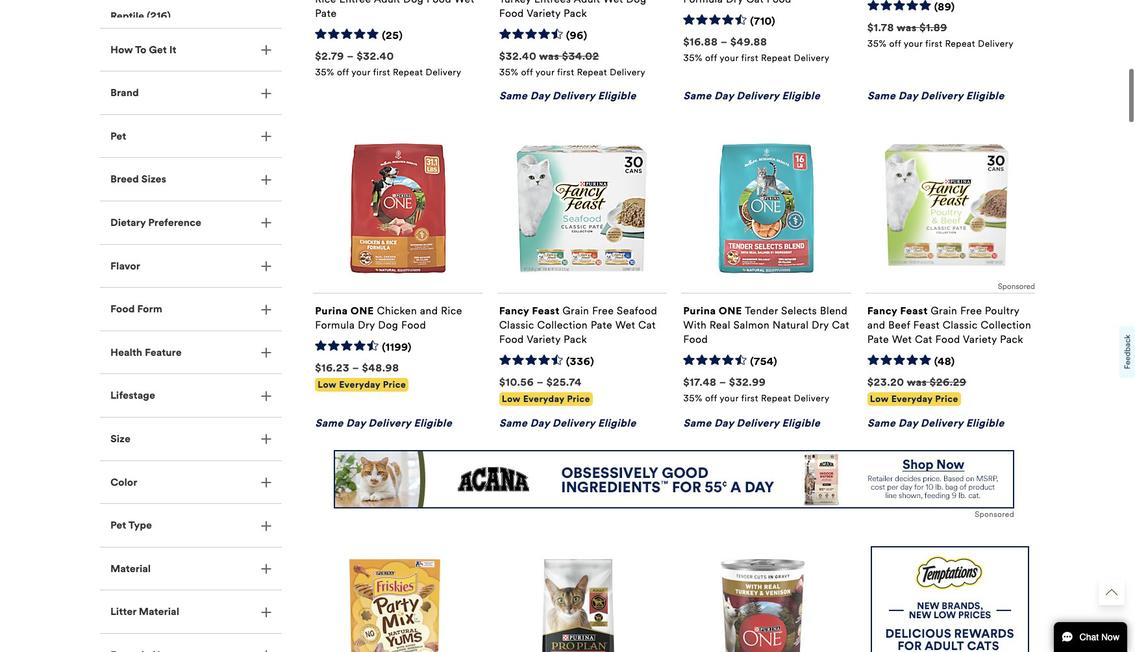 Task type: locate. For each thing, give the bounding box(es) containing it.
off inside "$16.88 – $49.88 35% off your first repeat delivery"
[[705, 52, 717, 63]]

– inside $10.56 – $25.74 low everyday price
[[537, 376, 544, 389]]

wet
[[616, 319, 636, 331], [892, 333, 912, 346]]

35% inside $2.79 – $32.40 35% off your first repeat delivery
[[315, 67, 334, 78]]

food
[[401, 319, 426, 331], [499, 333, 524, 346], [683, 333, 708, 346], [936, 333, 961, 346]]

free left poultry at the right
[[961, 305, 982, 317]]

purina one for formula
[[315, 305, 374, 317]]

grain inside grain free poultry and beef feast classic collection pate wet cat food variety pack
[[931, 305, 958, 317]]

everyday
[[339, 379, 381, 390], [523, 394, 565, 405], [892, 394, 933, 405]]

1 horizontal spatial low
[[502, 394, 521, 405]]

price for $48.98
[[383, 379, 406, 390]]

1 horizontal spatial fancy
[[868, 305, 898, 317]]

35% inside "$16.88 – $49.88 35% off your first repeat delivery"
[[683, 52, 703, 63]]

– right $16.88
[[721, 36, 728, 48]]

1 variety from the left
[[527, 333, 561, 346]]

$23.20 was $26.29 low everyday price
[[868, 376, 967, 405]]

same for $32.40
[[499, 90, 528, 102]]

wet down seafood
[[616, 319, 636, 331]]

food down the with
[[683, 333, 708, 346]]

your inside $17.48 – $32.99 35% off your first repeat delivery
[[720, 393, 739, 404]]

dry
[[358, 319, 375, 331], [812, 319, 829, 331]]

1 vertical spatial and
[[868, 319, 886, 331]]

same day delivery eligible for $25.74
[[499, 417, 636, 430]]

(96)
[[566, 29, 588, 42]]

was
[[897, 21, 917, 34], [539, 50, 559, 62], [907, 376, 927, 389]]

4 plus icon 2 image from the top
[[261, 175, 272, 185]]

2 purina from the left
[[683, 305, 716, 317]]

variety inside grain free seafood classic collection pate wet cat food variety pack
[[527, 333, 561, 346]]

$32.40 down '25 reviews' element
[[357, 50, 394, 62]]

off for $2.79
[[337, 67, 349, 78]]

first down $32.99
[[741, 393, 759, 404]]

and left rice
[[420, 305, 438, 317]]

your for $32.40
[[352, 67, 371, 78]]

everyday down from $10.56 up to $25.74 element at bottom
[[523, 394, 565, 405]]

was right $1.78
[[897, 21, 917, 34]]

1 plus icon 2 button from the top
[[100, 28, 282, 71]]

fancy up beef
[[868, 305, 898, 317]]

1 horizontal spatial pack
[[1000, 333, 1024, 346]]

2 pack from the left
[[1000, 333, 1024, 346]]

pate inside grain free poultry and beef feast classic collection pate wet cat food variety pack
[[868, 333, 889, 346]]

0 horizontal spatial purina
[[315, 305, 348, 317]]

repeat inside $2.79 – $32.40 35% off your first repeat delivery
[[393, 67, 423, 78]]

food inside tender selects blend with real salmon natural dry cat food
[[683, 333, 708, 346]]

grain inside grain free seafood classic collection pate wet cat food variety pack
[[563, 305, 589, 317]]

food down chicken
[[401, 319, 426, 331]]

2 horizontal spatial cat
[[915, 333, 933, 346]]

delivery inside $32.40 was $34.02 35% off your first repeat delivery
[[610, 67, 646, 78]]

price down '$48.98'
[[383, 379, 406, 390]]

1 free from the left
[[592, 305, 614, 317]]

first down $49.88
[[741, 52, 759, 63]]

purina one up real on the right of page
[[683, 305, 742, 317]]

$32.40 left $34.02
[[499, 50, 537, 62]]

poultry
[[985, 305, 1020, 317]]

from $17.48 up to $32.99 element
[[683, 376, 766, 389]]

same day delivery eligible down $10.56 – $25.74 low everyday price
[[499, 417, 636, 430]]

0 horizontal spatial grain
[[563, 305, 589, 317]]

$1.78 was $1.89 35% off your first repeat delivery
[[868, 21, 1014, 49]]

classic
[[499, 319, 534, 331], [943, 319, 978, 331]]

10 plus icon 2 button from the top
[[100, 418, 282, 460]]

off inside $17.48 – $32.99 35% off your first repeat delivery
[[705, 393, 717, 404]]

9 plus icon 2 button from the top
[[100, 374, 282, 417]]

eligible for (48)
[[966, 417, 1005, 430]]

repeat inside "$16.88 – $49.88 35% off your first repeat delivery"
[[761, 52, 791, 63]]

your inside "$16.88 – $49.88 35% off your first repeat delivery"
[[720, 52, 739, 63]]

purina
[[315, 305, 348, 317], [683, 305, 716, 317]]

same
[[499, 90, 528, 102], [683, 90, 712, 102], [868, 90, 896, 102], [315, 417, 343, 430], [499, 417, 528, 430], [683, 417, 712, 430], [868, 417, 896, 430]]

dog
[[378, 319, 398, 331]]

off for $32.40
[[521, 67, 533, 78]]

0 horizontal spatial fancy feast
[[499, 305, 560, 317]]

0 horizontal spatial variety
[[527, 333, 561, 346]]

delivery
[[978, 38, 1014, 49], [794, 52, 830, 63], [426, 67, 462, 78], [610, 67, 646, 78], [553, 90, 595, 102], [737, 90, 779, 102], [921, 90, 964, 102], [794, 393, 830, 404], [368, 417, 411, 430], [553, 417, 595, 430], [737, 417, 779, 430], [921, 417, 964, 430]]

0 horizontal spatial fancy
[[499, 305, 529, 317]]

1 horizontal spatial collection
[[981, 319, 1032, 331]]

– right $2.79
[[347, 50, 354, 62]]

delivery inside $2.79 – $32.40 35% off your first repeat delivery
[[426, 67, 462, 78]]

8 plus icon 2 image from the top
[[261, 348, 272, 358]]

your inside the $1.78 was $1.89 35% off your first repeat delivery
[[904, 38, 923, 49]]

$32.40 inside $2.79 – $32.40 35% off your first repeat delivery
[[357, 50, 394, 62]]

sponsored link
[[334, 450, 1015, 521]]

0 horizontal spatial low
[[318, 379, 337, 390]]

repeat down $1.89
[[945, 38, 976, 49]]

one for real
[[719, 305, 742, 317]]

your
[[904, 38, 923, 49], [720, 52, 739, 63], [352, 67, 371, 78], [536, 67, 555, 78], [720, 393, 739, 404]]

(89)
[[935, 1, 955, 13]]

one up real on the right of page
[[719, 305, 742, 317]]

1 horizontal spatial price
[[567, 394, 590, 405]]

1 horizontal spatial grain
[[931, 305, 958, 317]]

first inside $2.79 – $32.40 35% off your first repeat delivery
[[373, 67, 390, 78]]

1 fancy feast from the left
[[499, 305, 560, 317]]

pack down poultry at the right
[[1000, 333, 1024, 346]]

day for $16.23
[[346, 417, 366, 430]]

pate inside grain free seafood classic collection pate wet cat food variety pack
[[591, 319, 613, 331]]

0 horizontal spatial pack
[[564, 333, 587, 346]]

low down $23.20
[[870, 394, 889, 405]]

day
[[530, 90, 550, 102], [715, 90, 734, 102], [899, 90, 918, 102], [346, 417, 366, 430], [530, 417, 550, 430], [715, 417, 734, 430], [899, 417, 918, 430]]

purina one up 'formula'
[[315, 305, 374, 317]]

from $16.88 up to $49.88 element
[[683, 36, 767, 48]]

1 horizontal spatial cat
[[832, 319, 850, 331]]

repeat down $32.99
[[761, 393, 791, 404]]

2 dry from the left
[[812, 319, 829, 331]]

– for $17.48
[[720, 376, 727, 389]]

1 horizontal spatial wet
[[892, 333, 912, 346]]

same day delivery eligible down $17.48 – $32.99 35% off your first repeat delivery
[[683, 417, 821, 430]]

repeat down $49.88
[[761, 52, 791, 63]]

one up 'formula'
[[351, 305, 374, 317]]

food up "$10.56"
[[499, 333, 524, 346]]

first inside the $1.78 was $1.89 35% off your first repeat delivery
[[926, 38, 943, 49]]

eligible for (710)
[[782, 90, 821, 102]]

– inside $2.79 – $32.40 35% off your first repeat delivery
[[347, 50, 354, 62]]

grain up (336)
[[563, 305, 589, 317]]

1 horizontal spatial and
[[868, 319, 886, 331]]

free inside grain free poultry and beef feast classic collection pate wet cat food variety pack
[[961, 305, 982, 317]]

and
[[420, 305, 438, 317], [868, 319, 886, 331]]

variety up from $10.56 up to $25.74 element at bottom
[[527, 333, 561, 346]]

0 horizontal spatial one
[[351, 305, 374, 317]]

9 plus icon 2 image from the top
[[261, 391, 272, 401]]

feast
[[532, 305, 560, 317], [900, 305, 928, 317], [914, 319, 940, 331]]

0 horizontal spatial purina one
[[315, 305, 374, 317]]

cat down seafood
[[639, 319, 656, 331]]

1 horizontal spatial purina
[[683, 305, 716, 317]]

natural
[[773, 319, 809, 331]]

grain
[[563, 305, 589, 317], [931, 305, 958, 317]]

1 horizontal spatial fancy feast
[[868, 305, 928, 317]]

low
[[318, 379, 337, 390], [502, 394, 521, 405], [870, 394, 889, 405]]

0 horizontal spatial collection
[[537, 319, 588, 331]]

35% inside the $1.78 was $1.89 35% off your first repeat delivery
[[868, 38, 887, 49]]

– inside $17.48 – $32.99 35% off your first repeat delivery
[[720, 376, 727, 389]]

was inside $32.40 was $34.02 35% off your first repeat delivery
[[539, 50, 559, 62]]

food inside grain free poultry and beef feast classic collection pate wet cat food variety pack
[[936, 333, 961, 346]]

0 horizontal spatial everyday
[[339, 379, 381, 390]]

35% for $16.88
[[683, 52, 703, 63]]

food inside the chicken and rice formula dry dog food
[[401, 319, 426, 331]]

– inside $16.23 – $48.98 low everyday price
[[352, 362, 359, 374]]

classic up "$10.56"
[[499, 319, 534, 331]]

everyday inside $10.56 – $25.74 low everyday price
[[523, 394, 565, 405]]

low for $16.23
[[318, 379, 337, 390]]

dry down blend
[[812, 319, 829, 331]]

35% inside $32.40 was $34.02 35% off your first repeat delivery
[[499, 67, 519, 78]]

repeat inside the $1.78 was $1.89 35% off your first repeat delivery
[[945, 38, 976, 49]]

2 horizontal spatial low
[[870, 394, 889, 405]]

$1.89
[[920, 21, 948, 34]]

off inside $2.79 – $32.40 35% off your first repeat delivery
[[337, 67, 349, 78]]

– for $2.79
[[347, 50, 354, 62]]

0 vertical spatial and
[[420, 305, 438, 317]]

same day delivery eligible down $16.23 – $48.98 low everyday price on the left bottom
[[315, 417, 452, 430]]

0 vertical spatial was
[[897, 21, 917, 34]]

14 plus icon 2 button from the top
[[100, 591, 282, 633]]

pack up (336)
[[564, 333, 587, 346]]

0 vertical spatial pate
[[591, 319, 613, 331]]

price inside $10.56 – $25.74 low everyday price
[[567, 394, 590, 405]]

repeat down $34.02
[[577, 67, 607, 78]]

repeat for $49.88
[[761, 52, 791, 63]]

89 reviews element
[[935, 1, 955, 14]]

wet down beef
[[892, 333, 912, 346]]

2 classic from the left
[[943, 319, 978, 331]]

1 $32.40 from the left
[[357, 50, 394, 62]]

35%
[[868, 38, 887, 49], [683, 52, 703, 63], [315, 67, 334, 78], [499, 67, 519, 78], [683, 393, 703, 404]]

everyday inside $16.23 – $48.98 low everyday price
[[339, 379, 381, 390]]

low down "$10.56"
[[502, 394, 521, 405]]

fancy feast
[[499, 305, 560, 317], [868, 305, 928, 317]]

5 plus icon 2 button from the top
[[100, 201, 282, 244]]

grain free seafood classic collection pate wet cat food variety pack
[[499, 305, 658, 346]]

off inside $32.40 was $34.02 35% off your first repeat delivery
[[521, 67, 533, 78]]

delivery inside the $1.78 was $1.89 35% off your first repeat delivery
[[978, 38, 1014, 49]]

2 vertical spatial was
[[907, 376, 927, 389]]

eligible for (96)
[[598, 90, 636, 102]]

first down from $2.79 up to $32.40 element
[[373, 67, 390, 78]]

0 horizontal spatial free
[[592, 305, 614, 317]]

grain up (48)
[[931, 305, 958, 317]]

0 horizontal spatial pate
[[591, 319, 613, 331]]

variety
[[527, 333, 561, 346], [963, 333, 997, 346]]

day for $23.20
[[899, 417, 918, 430]]

(710)
[[750, 15, 776, 27]]

your for $49.88
[[720, 52, 739, 63]]

same day delivery eligible down "$16.88 – $49.88 35% off your first repeat delivery"
[[683, 90, 821, 102]]

1 vertical spatial pate
[[868, 333, 889, 346]]

first inside "$16.88 – $49.88 35% off your first repeat delivery"
[[741, 52, 759, 63]]

1 horizontal spatial variety
[[963, 333, 997, 346]]

eligible
[[598, 90, 636, 102], [782, 90, 821, 102], [966, 90, 1005, 102], [414, 417, 452, 430], [598, 417, 636, 430], [782, 417, 821, 430], [966, 417, 1005, 430]]

1 horizontal spatial classic
[[943, 319, 978, 331]]

(1199)
[[382, 341, 412, 354]]

food up (48)
[[936, 333, 961, 346]]

variety down poultry at the right
[[963, 333, 997, 346]]

1 vertical spatial wet
[[892, 333, 912, 346]]

1 dry from the left
[[358, 319, 375, 331]]

1 purina one from the left
[[315, 305, 374, 317]]

$16.23 – $48.98 low everyday price
[[315, 362, 406, 390]]

1 plus icon 2 image from the top
[[261, 45, 272, 55]]

11 plus icon 2 image from the top
[[261, 477, 272, 488]]

collection up (336)
[[537, 319, 588, 331]]

1 horizontal spatial dry
[[812, 319, 829, 331]]

pack
[[564, 333, 587, 346], [1000, 333, 1024, 346]]

0 horizontal spatial and
[[420, 305, 438, 317]]

pate
[[591, 319, 613, 331], [868, 333, 889, 346]]

was for $23.20
[[907, 376, 927, 389]]

$34.02
[[562, 50, 599, 62]]

everyday down $23.20
[[892, 394, 933, 405]]

first for $32.40
[[373, 67, 390, 78]]

2 $32.40 from the left
[[499, 50, 537, 62]]

same day delivery eligible for $49.88
[[683, 90, 821, 102]]

free
[[592, 305, 614, 317], [961, 305, 982, 317]]

off inside the $1.78 was $1.89 35% off your first repeat delivery
[[890, 38, 902, 49]]

1 pack from the left
[[564, 333, 587, 346]]

cat inside tender selects blend with real salmon natural dry cat food
[[832, 319, 850, 331]]

336 reviews element
[[566, 356, 594, 369]]

same day delivery eligible
[[499, 90, 636, 102], [683, 90, 821, 102], [868, 90, 1005, 102], [315, 417, 452, 430], [499, 417, 636, 430], [683, 417, 821, 430], [868, 417, 1005, 430]]

0 horizontal spatial cat
[[639, 319, 656, 331]]

first inside $17.48 – $32.99 35% off your first repeat delivery
[[741, 393, 759, 404]]

$32.40
[[357, 50, 394, 62], [499, 50, 537, 62]]

2 purina one from the left
[[683, 305, 742, 317]]

pate down beef
[[868, 333, 889, 346]]

purina one
[[315, 305, 374, 317], [683, 305, 742, 317]]

price down $26.29
[[936, 394, 959, 405]]

– right $16.23
[[352, 362, 359, 374]]

everyday down from $16.23 up to $48.98 element
[[339, 379, 381, 390]]

fancy feast for collection
[[499, 305, 560, 317]]

repeat for $1.89
[[945, 38, 976, 49]]

$49.88
[[731, 36, 767, 48]]

everyday inside $23.20 was $26.29 low everyday price
[[892, 394, 933, 405]]

price
[[383, 379, 406, 390], [567, 394, 590, 405], [936, 394, 959, 405]]

cat down blend
[[832, 319, 850, 331]]

first
[[926, 38, 943, 49], [741, 52, 759, 63], [373, 67, 390, 78], [557, 67, 574, 78], [741, 393, 759, 404]]

– right $17.48
[[720, 376, 727, 389]]

off for $17.48
[[705, 393, 717, 404]]

0 vertical spatial wet
[[616, 319, 636, 331]]

blend
[[820, 305, 848, 317]]

low down $16.23
[[318, 379, 337, 390]]

cat up $26.29
[[915, 333, 933, 346]]

purina up the with
[[683, 305, 716, 317]]

–
[[721, 36, 728, 48], [347, 50, 354, 62], [352, 362, 359, 374], [537, 376, 544, 389], [720, 376, 727, 389]]

1 vertical spatial was
[[539, 50, 559, 62]]

2 free from the left
[[961, 305, 982, 317]]

35% inside $17.48 – $32.99 35% off your first repeat delivery
[[683, 393, 703, 404]]

price inside $16.23 – $48.98 low everyday price
[[383, 379, 406, 390]]

)
[[167, 10, 171, 22]]

2 horizontal spatial everyday
[[892, 394, 933, 405]]

collection down poultry at the right
[[981, 319, 1032, 331]]

1 collection from the left
[[537, 319, 588, 331]]

2 fancy feast from the left
[[868, 305, 928, 317]]

1 horizontal spatial $32.40
[[499, 50, 537, 62]]

classic up (48)
[[943, 319, 978, 331]]

one
[[351, 305, 374, 317], [719, 305, 742, 317]]

repeat
[[945, 38, 976, 49], [761, 52, 791, 63], [393, 67, 423, 78], [577, 67, 607, 78], [761, 393, 791, 404]]

your for $34.02
[[536, 67, 555, 78]]

first for $34.02
[[557, 67, 574, 78]]

grain for pate
[[563, 305, 589, 317]]

0 horizontal spatial dry
[[358, 319, 375, 331]]

$23.20
[[868, 376, 905, 389]]

was left $34.02
[[539, 50, 559, 62]]

0 vertical spatial sponsored
[[998, 282, 1035, 291]]

and left beef
[[868, 319, 886, 331]]

$10.56 – $25.74 low everyday price
[[499, 376, 590, 405]]

1 grain from the left
[[563, 305, 589, 317]]

your inside $32.40 was $34.02 35% off your first repeat delivery
[[536, 67, 555, 78]]

pate up (336)
[[591, 319, 613, 331]]

13 plus icon 2 button from the top
[[100, 547, 282, 590]]

0 horizontal spatial $32.40
[[357, 50, 394, 62]]

$10.56
[[499, 376, 534, 389]]

collection
[[537, 319, 588, 331], [981, 319, 1032, 331]]

– right "$10.56"
[[537, 376, 544, 389]]

and inside grain free poultry and beef feast classic collection pate wet cat food variety pack
[[868, 319, 886, 331]]

chicken
[[377, 305, 417, 317]]

was right $23.20
[[907, 376, 927, 389]]

fancy right rice
[[499, 305, 529, 317]]

2 grain from the left
[[931, 305, 958, 317]]

1 horizontal spatial pate
[[868, 333, 889, 346]]

2 variety from the left
[[963, 333, 997, 346]]

dry left dog
[[358, 319, 375, 331]]

beef
[[889, 319, 911, 331]]

fancy
[[499, 305, 529, 317], [868, 305, 898, 317]]

$16.88
[[683, 36, 718, 48]]

formula
[[315, 319, 355, 331]]

3 plus icon 2 button from the top
[[100, 115, 282, 157]]

same day delivery eligible for $26.29
[[868, 417, 1005, 430]]

35% for $2.79
[[315, 67, 334, 78]]

selects
[[781, 305, 817, 317]]

feast for beef
[[900, 305, 928, 317]]

everyday for $25.74
[[523, 394, 565, 405]]

$48.98
[[362, 362, 399, 374]]

1 horizontal spatial free
[[961, 305, 982, 317]]

2 one from the left
[[719, 305, 742, 317]]

2 horizontal spatial price
[[936, 394, 959, 405]]

low inside $16.23 – $48.98 low everyday price
[[318, 379, 337, 390]]

your inside $2.79 – $32.40 35% off your first repeat delivery
[[352, 67, 371, 78]]

repeat down '25 reviews' element
[[393, 67, 423, 78]]

11 plus icon 2 button from the top
[[100, 461, 282, 504]]

purina for formula
[[315, 305, 348, 317]]

fancy feast for beef
[[868, 305, 928, 317]]

low inside $10.56 – $25.74 low everyday price
[[502, 394, 521, 405]]

7 plus icon 2 button from the top
[[100, 288, 282, 331]]

1 purina from the left
[[315, 305, 348, 317]]

plus icon 2 image
[[261, 45, 272, 55], [261, 88, 272, 98], [261, 131, 272, 142], [261, 175, 272, 185], [261, 218, 272, 228], [261, 261, 272, 271], [261, 304, 272, 315], [261, 348, 272, 358], [261, 391, 272, 401], [261, 434, 272, 445], [261, 477, 272, 488], [261, 521, 272, 531], [261, 564, 272, 574], [261, 607, 272, 618], [261, 650, 272, 652]]

was inside $23.20 was $26.29 low everyday price
[[907, 376, 927, 389]]

1 classic from the left
[[499, 319, 534, 331]]

off
[[890, 38, 902, 49], [705, 52, 717, 63], [337, 67, 349, 78], [521, 67, 533, 78], [705, 393, 717, 404]]

$32.99
[[729, 376, 766, 389]]

free left seafood
[[592, 305, 614, 317]]

repeat inside $17.48 – $32.99 35% off your first repeat delivery
[[761, 393, 791, 404]]

plus icon 2 button
[[100, 28, 282, 71], [100, 72, 282, 114], [100, 115, 282, 157], [100, 158, 282, 201], [100, 201, 282, 244], [100, 245, 282, 287], [100, 288, 282, 331], [100, 331, 282, 374], [100, 374, 282, 417], [100, 418, 282, 460], [100, 461, 282, 504], [100, 504, 282, 547], [100, 547, 282, 590], [100, 591, 282, 633], [100, 634, 282, 652]]

sponsored
[[998, 282, 1035, 291], [975, 510, 1015, 519]]

1 one from the left
[[351, 305, 374, 317]]

first for $49.88
[[741, 52, 759, 63]]

1 vertical spatial sponsored
[[975, 510, 1015, 519]]

same day delivery eligible down $32.40 was $34.02 35% off your first repeat delivery
[[499, 90, 636, 102]]

free inside grain free seafood classic collection pate wet cat food variety pack
[[592, 305, 614, 317]]

0 horizontal spatial price
[[383, 379, 406, 390]]

$17.48 – $32.99 35% off your first repeat delivery
[[683, 376, 830, 404]]

cat
[[639, 319, 656, 331], [832, 319, 850, 331], [915, 333, 933, 346]]

with
[[683, 319, 707, 331]]

repeat inside $32.40 was $34.02 35% off your first repeat delivery
[[577, 67, 607, 78]]

0 horizontal spatial wet
[[616, 319, 636, 331]]

1 fancy from the left
[[499, 305, 529, 317]]

– inside "$16.88 – $49.88 35% off your first repeat delivery"
[[721, 36, 728, 48]]

salmon
[[734, 319, 770, 331]]

1 horizontal spatial everyday
[[523, 394, 565, 405]]

collection inside grain free poultry and beef feast classic collection pate wet cat food variety pack
[[981, 319, 1032, 331]]

1199 reviews element
[[382, 341, 412, 355]]

low inside $23.20 was $26.29 low everyday price
[[870, 394, 889, 405]]

0 horizontal spatial classic
[[499, 319, 534, 331]]

purina up 'formula'
[[315, 305, 348, 317]]

price down $25.74
[[567, 394, 590, 405]]

first down $34.02
[[557, 67, 574, 78]]

same day delivery eligible down $23.20 was $26.29 low everyday price in the right bottom of the page
[[868, 417, 1005, 430]]

day for $16.88
[[715, 90, 734, 102]]

first inside $32.40 was $34.02 35% off your first repeat delivery
[[557, 67, 574, 78]]

1 horizontal spatial one
[[719, 305, 742, 317]]

$2.79
[[315, 50, 344, 62]]

real
[[710, 319, 731, 331]]

$2.79 – $32.40 35% off your first repeat delivery
[[315, 50, 462, 78]]

2 fancy from the left
[[868, 305, 898, 317]]

1 horizontal spatial purina one
[[683, 305, 742, 317]]

classic inside grain free seafood classic collection pate wet cat food variety pack
[[499, 319, 534, 331]]

was inside the $1.78 was $1.89 35% off your first repeat delivery
[[897, 21, 917, 34]]

wet inside grain free seafood classic collection pate wet cat food variety pack
[[616, 319, 636, 331]]

same for $10.56
[[499, 417, 528, 430]]

first down $1.89
[[926, 38, 943, 49]]

same day delivery eligible for $48.98
[[315, 417, 452, 430]]

2 collection from the left
[[981, 319, 1032, 331]]



Task type: vqa. For each thing, say whether or not it's contained in the screenshot.
3rd (0) from right
no



Task type: describe. For each thing, give the bounding box(es) containing it.
10 plus icon 2 image from the top
[[261, 434, 272, 445]]

same for $16.88
[[683, 90, 712, 102]]

cat inside grain free seafood classic collection pate wet cat food variety pack
[[639, 319, 656, 331]]

from $2.79 up to $32.40 element
[[315, 50, 394, 62]]

eligible for (336)
[[598, 417, 636, 430]]

15 plus icon 2 image from the top
[[261, 650, 272, 652]]

710 reviews element
[[750, 15, 776, 28]]

free for classic
[[961, 305, 982, 317]]

free for wet
[[592, 305, 614, 317]]

food inside grain free seafood classic collection pate wet cat food variety pack
[[499, 333, 524, 346]]

day for $17.48
[[715, 417, 734, 430]]

day for $10.56
[[530, 417, 550, 430]]

from $10.56 up to $25.74 element
[[499, 376, 582, 389]]

– for $16.88
[[721, 36, 728, 48]]

$16.88 – $49.88 35% off your first repeat delivery
[[683, 36, 830, 63]]

classic inside grain free poultry and beef feast classic collection pate wet cat food variety pack
[[943, 319, 978, 331]]

repeat for $32.99
[[761, 393, 791, 404]]

216
[[150, 10, 167, 22]]

purina one for with
[[683, 305, 742, 317]]

was for $1.78
[[897, 21, 917, 34]]

wet inside grain free poultry and beef feast classic collection pate wet cat food variety pack
[[892, 333, 912, 346]]

$16.23
[[315, 362, 350, 374]]

$1.78
[[868, 21, 894, 34]]

8 plus icon 2 button from the top
[[100, 331, 282, 374]]

$32.40 was $34.02 35% off your first repeat delivery
[[499, 50, 646, 78]]

754 reviews element
[[750, 356, 778, 369]]

feast for collection
[[532, 305, 560, 317]]

2 plus icon 2 button from the top
[[100, 72, 282, 114]]

tender selects blend with real salmon natural dry cat food
[[683, 305, 850, 346]]

fancy for and
[[868, 305, 898, 317]]

7 plus icon 2 image from the top
[[261, 304, 272, 315]]

same for $23.20
[[868, 417, 896, 430]]

grain free poultry and beef feast classic collection pate wet cat food variety pack
[[868, 305, 1032, 346]]

35% for $1.78
[[868, 38, 887, 49]]

(48)
[[935, 356, 955, 368]]

$17.48
[[683, 376, 717, 389]]

48 reviews element
[[935, 356, 955, 369]]

6 plus icon 2 image from the top
[[261, 261, 272, 271]]

rice
[[441, 305, 462, 317]]

pack inside grain free poultry and beef feast classic collection pate wet cat food variety pack
[[1000, 333, 1024, 346]]

dry inside tender selects blend with real salmon natural dry cat food
[[812, 319, 829, 331]]

price for $25.74
[[567, 394, 590, 405]]

15 plus icon 2 button from the top
[[100, 634, 282, 652]]

$32.40 inside $32.40 was $34.02 35% off your first repeat delivery
[[499, 50, 537, 62]]

your for $1.89
[[904, 38, 923, 49]]

2 plus icon 2 image from the top
[[261, 88, 272, 98]]

reptile ( 216 )
[[110, 10, 171, 22]]

first for $32.99
[[741, 393, 759, 404]]

off for $16.88
[[705, 52, 717, 63]]

variety inside grain free poultry and beef feast classic collection pate wet cat food variety pack
[[963, 333, 997, 346]]

pack inside grain free seafood classic collection pate wet cat food variety pack
[[564, 333, 587, 346]]

$26.29
[[930, 376, 967, 389]]

12 plus icon 2 button from the top
[[100, 504, 282, 547]]

repeat for $32.40
[[393, 67, 423, 78]]

seafood
[[617, 305, 658, 317]]

– for $16.23
[[352, 362, 359, 374]]

4 plus icon 2 button from the top
[[100, 158, 282, 201]]

reptile
[[110, 10, 144, 22]]

everyday for $48.98
[[339, 379, 381, 390]]

same day delivery eligible for $32.99
[[683, 417, 821, 430]]

from $16.23 up to $48.98 element
[[315, 362, 399, 374]]

delivery inside "$16.88 – $49.88 35% off your first repeat delivery"
[[794, 52, 830, 63]]

cat inside grain free poultry and beef feast classic collection pate wet cat food variety pack
[[915, 333, 933, 346]]

fancy for classic
[[499, 305, 529, 317]]

delivery inside $17.48 – $32.99 35% off your first repeat delivery
[[794, 393, 830, 404]]

tender
[[745, 305, 779, 317]]

same for $17.48
[[683, 417, 712, 430]]

one for dry
[[351, 305, 374, 317]]

– for $10.56
[[537, 376, 544, 389]]

low for $23.20
[[870, 394, 889, 405]]

(25)
[[382, 29, 403, 42]]

6 plus icon 2 button from the top
[[100, 245, 282, 287]]

your for $32.99
[[720, 393, 739, 404]]

(
[[147, 10, 150, 22]]

$25.74
[[547, 376, 582, 389]]

eligible for (1199)
[[414, 417, 452, 430]]

14 plus icon 2 image from the top
[[261, 607, 272, 618]]

13 plus icon 2 image from the top
[[261, 564, 272, 574]]

5 plus icon 2 image from the top
[[261, 218, 272, 228]]

first for $1.89
[[926, 38, 943, 49]]

same for $16.23
[[315, 417, 343, 430]]

price inside $23.20 was $26.29 low everyday price
[[936, 394, 959, 405]]

grain for feast
[[931, 305, 958, 317]]

scroll to top image
[[1106, 587, 1118, 598]]

same day delivery eligible for $34.02
[[499, 90, 636, 102]]

35% for $32.40
[[499, 67, 519, 78]]

(754)
[[750, 356, 778, 368]]

eligible for (754)
[[782, 417, 821, 430]]

3 plus icon 2 image from the top
[[261, 131, 272, 142]]

and inside the chicken and rice formula dry dog food
[[420, 305, 438, 317]]

35% for $17.48
[[683, 393, 703, 404]]

chicken and rice formula dry dog food
[[315, 305, 462, 331]]

off for $1.78
[[890, 38, 902, 49]]

purina for with
[[683, 305, 716, 317]]

was for $32.40
[[539, 50, 559, 62]]

day for $32.40
[[530, 90, 550, 102]]

12 plus icon 2 image from the top
[[261, 521, 272, 531]]

96 reviews element
[[566, 29, 588, 43]]

repeat for $34.02
[[577, 67, 607, 78]]

(336)
[[566, 356, 594, 368]]

same day delivery eligible down the $1.78 was $1.89 35% off your first repeat delivery
[[868, 90, 1005, 102]]

low for $10.56
[[502, 394, 521, 405]]

25 reviews element
[[382, 29, 403, 43]]

styled arrow button link
[[1099, 579, 1125, 605]]

dry inside the chicken and rice formula dry dog food
[[358, 319, 375, 331]]

collection inside grain free seafood classic collection pate wet cat food variety pack
[[537, 319, 588, 331]]

feast inside grain free poultry and beef feast classic collection pate wet cat food variety pack
[[914, 319, 940, 331]]



